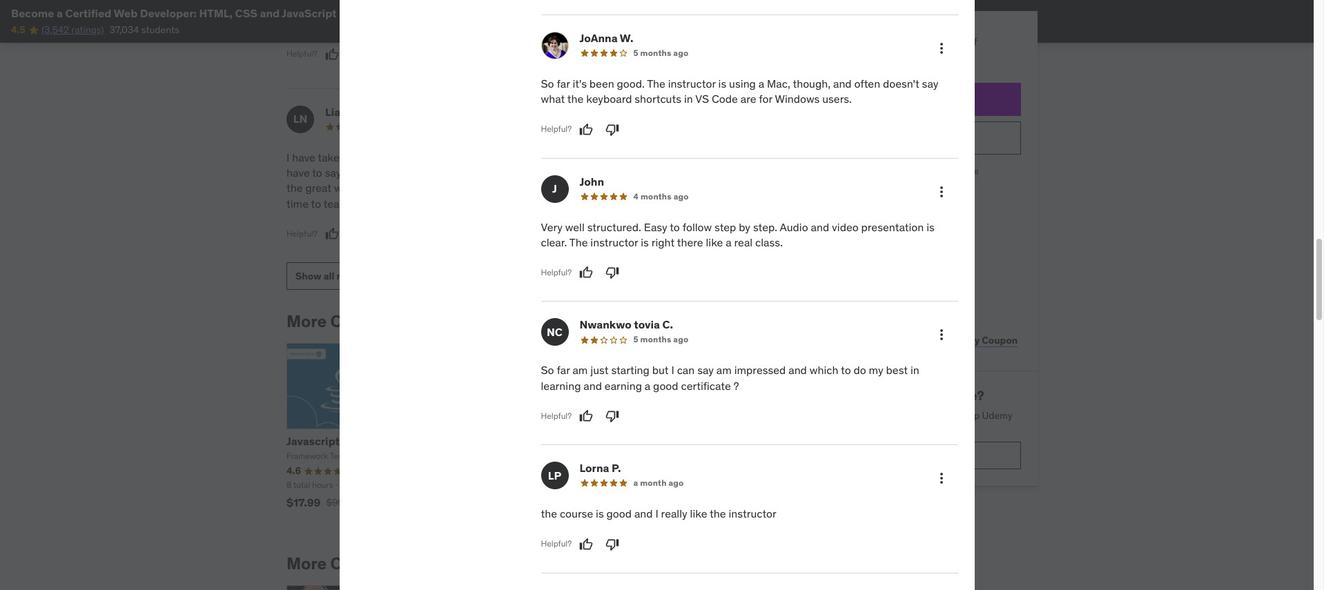 Task type: vqa. For each thing, say whether or not it's contained in the screenshot.
1st so from the top of the page
yes



Task type: describe. For each thing, give the bounding box(es) containing it.
off
[[965, 35, 978, 48]]

1 horizontal spatial video
[[943, 215, 966, 228]]

to down you
[[411, 197, 421, 211]]

lifetime
[[860, 291, 892, 304]]

lectures for 72 lectures
[[352, 480, 382, 490]]

is inside i have taken part in many online courses but i have to say this is my favorite  (so far). keep up the great work and thank you for taking the time to teach in this easy to follow course.
[[365, 166, 373, 180]]

udemy
[[983, 410, 1013, 422]]

mark review by michael w. as helpful image
[[325, 47, 339, 61]]

the inside the so far it's been good. the instructor is using a mac, though, and often doesn't say what the keyboard shortcuts in vs code are for windows users.
[[568, 92, 584, 106]]

say inside i have taken part in many online courses but i have to say this is my favorite  (so far). keep up the great work and thank you for taking the time to teach in this easy to follow course.
[[325, 166, 342, 180]]

good inside "so far am just starting but i can say am impressed and which to do my best in learning and earning a good certificate ?"
[[654, 379, 679, 393]]

the down keep
[[483, 181, 499, 195]]

should
[[610, 150, 643, 164]]

1 horizontal spatial but
[[591, 150, 607, 164]]

day
[[876, 166, 890, 176]]

joanna
[[580, 31, 618, 45]]

access inside training 2 or more people? get your team access to 25,000+ top udemy courses anytime, anywhere.
[[883, 410, 913, 422]]

css
[[235, 6, 258, 20]]

framework for fundamentals
[[616, 465, 658, 475]]

keyboard
[[587, 92, 632, 106]]

xsmall image
[[820, 215, 831, 229]]

mark review by lorna p. as unhelpful image
[[606, 538, 620, 552]]

apply coupon
[[954, 334, 1019, 347]]

additional actions for review by joanna w. image
[[934, 40, 950, 57]]

is right on-
[[927, 220, 935, 234]]

liam n.
[[325, 105, 364, 119]]

is right course
[[596, 507, 604, 521]]

83% off
[[939, 35, 978, 48]]

just
[[591, 364, 609, 377]]

4.6
[[287, 465, 301, 477]]

1 vertical spatial hours
[[312, 480, 333, 490]]

j
[[553, 182, 557, 195]]

far).
[[452, 166, 471, 180]]

4 months ago
[[634, 191, 689, 201]]

good.
[[617, 77, 645, 90]]

3 articles
[[842, 234, 882, 247]]

i inside i have taken part in many online courses but i have to say this is my favorite  (so far). keep up the great work and thank you for taking the time to teach in this easy to follow course.
[[287, 150, 290, 164]]

ago for the
[[674, 48, 689, 58]]

using
[[730, 77, 756, 90]]

0 vertical spatial have
[[292, 150, 316, 164]]

courses inside i have taken part in many online courses but i have to say this is my favorite  (so far). keep up the great work and thank you for taking the time to teach in this easy to follow course.
[[445, 150, 484, 164]]

helpful? for 'mark review by joanna w. as helpful' icon
[[541, 124, 572, 134]]

training 2 or more people? get your team access to 25,000+ top udemy courses anytime, anywhere.
[[820, 388, 1013, 436]]

reviews
[[337, 270, 372, 282]]

total for 1 total hour $14.99 $39.99
[[621, 493, 638, 504]]

beginners
[[360, 435, 414, 448]]

been
[[590, 77, 615, 90]]

1
[[616, 493, 620, 504]]

1 vertical spatial this
[[365, 197, 384, 211]]

anywhere.
[[895, 423, 939, 436]]

often
[[855, 77, 881, 90]]

and left which
[[789, 364, 807, 377]]

the inside very well structured. easy to follow step by step. audio and video presentation is clear. the instructor is right there like a real class.
[[570, 236, 588, 249]]

more for more courses by framework tech
[[287, 311, 327, 332]]

helpful? for mark review by yogesh r. as helpful 'image'
[[540, 182, 570, 192]]

javascript for beginners framework tech
[[287, 435, 414, 462]]

ago for follow
[[674, 191, 689, 201]]

lp
[[548, 469, 562, 483]]

to inside "so far am just starting but i can say am impressed and which to do my best in learning and earning a good certificate ?"
[[841, 364, 852, 377]]

step
[[715, 220, 737, 234]]

all
[[554, 480, 563, 490]]

w.
[[620, 31, 634, 45]]

follow inside very well structured. easy to follow step by step. audio and video presentation is clear. the instructor is right there like a real class.
[[683, 220, 712, 234]]

the left course
[[541, 507, 557, 521]]

is left right
[[641, 236, 649, 249]]

all
[[324, 270, 335, 282]]

n.
[[353, 105, 364, 119]]

0 vertical spatial this
[[344, 166, 362, 180]]

impressed
[[735, 364, 786, 377]]

mark review by lorna p. as helpful image
[[580, 538, 593, 552]]

more courses by framework tech
[[287, 311, 550, 332]]

courses for more courses by
[[331, 553, 395, 575]]

add to cart
[[892, 92, 950, 106]]

22 lectures
[[505, 480, 547, 490]]

liam
[[325, 105, 351, 119]]

mark review by joanna w. as helpful image
[[580, 123, 593, 136]]

tech, inside the ajax development framework tech, mark lassoff
[[495, 451, 514, 462]]

you
[[413, 181, 430, 195]]

it's
[[573, 77, 587, 90]]

so for so far am just starting but i can say am impressed and which to do my best in learning and earning a good certificate ?
[[541, 364, 554, 377]]

framework inside the ajax development framework tech, mark lassoff
[[452, 451, 493, 462]]

become
[[11, 6, 54, 20]]

instructor inside very well structured. easy to follow step by step. audio and video presentation is clear. the instructor is right there like a real class.
[[591, 236, 639, 249]]

54.5 hours on-demand video
[[842, 215, 966, 228]]

(165)
[[685, 479, 703, 489]]

easy
[[386, 197, 409, 211]]

teach
[[324, 197, 351, 211]]

step.
[[754, 220, 778, 234]]

courses for more courses by framework tech
[[331, 311, 395, 332]]

additional actions for review by john image
[[934, 183, 950, 200]]

what
[[541, 92, 565, 106]]

and inside the so far it's been good. the instructor is using a mac, though, and often doesn't say what the keyboard shortcuts in vs code are for windows users.
[[834, 77, 852, 90]]

so far am just starting but i can say am impressed and which to do my best in learning and earning a good certificate ?
[[541, 364, 920, 393]]

code
[[712, 92, 738, 106]]

full
[[842, 291, 858, 304]]

great..
[[560, 150, 591, 164]]

certified
[[65, 6, 112, 20]]

5 for w.
[[634, 48, 639, 58]]

far for am
[[557, 364, 570, 377]]

72 lectures
[[340, 480, 382, 490]]

tech for javascript for beginners framework tech
[[330, 451, 347, 462]]

get
[[820, 410, 836, 422]]

months for to
[[641, 191, 672, 201]]

1 horizontal spatial hours
[[864, 215, 888, 228]]

john
[[580, 174, 604, 188]]

is inside the so far it's been good. the instructor is using a mac, though, and often doesn't say what the keyboard shortcuts in vs code are for windows users.
[[719, 77, 727, 90]]

tech, inside google sheets fundamentals framework tech, mark lassoff
[[660, 465, 679, 475]]

cart
[[929, 92, 950, 106]]

mark review by yogesh r. as unhelpful image
[[604, 181, 618, 195]]

far for it's
[[557, 77, 570, 90]]

are
[[741, 92, 757, 106]]

which
[[810, 364, 839, 377]]

all levels
[[554, 480, 588, 490]]

months for starting
[[641, 335, 672, 345]]

lorna p.
[[580, 462, 621, 475]]

nc
[[547, 325, 563, 339]]

a inside the so far it's been good. the instructor is using a mac, though, and often doesn't say what the keyboard shortcuts in vs code are for windows users.
[[759, 77, 765, 90]]

but inside i have taken part in many online courses but i have to say this is my favorite  (so far). keep up the great work and thank you for taking the time to teach in this easy to follow course.
[[486, 150, 503, 164]]

1 am from the left
[[573, 364, 588, 377]]

mark review by john as unhelpful image
[[606, 266, 620, 280]]

framework for by
[[421, 311, 510, 332]]

and down hour at the bottom left
[[635, 507, 653, 521]]

total for 8 total hours
[[294, 480, 310, 490]]

show all reviews
[[296, 270, 372, 282]]

30-
[[862, 166, 876, 176]]

very well structured. easy to follow step by step. audio and video presentation is clear. the instructor is right there like a real class.
[[541, 220, 935, 249]]

the up time
[[287, 181, 303, 195]]

video inside very well structured. easy to follow step by step. audio and video presentation is clear. the instructor is right there like a real class.
[[832, 220, 859, 234]]

and inside very well structured. easy to follow step by step. audio and video presentation is clear. the instructor is right there like a real class.
[[811, 220, 830, 234]]

nwankwo
[[580, 318, 632, 332]]

audio
[[780, 220, 809, 234]]

but inside "so far am just starting but i can say am impressed and which to do my best in learning and earning a good certificate ?"
[[653, 364, 669, 377]]

html,
[[199, 6, 233, 20]]

learning
[[541, 379, 581, 393]]

shortcuts
[[635, 92, 682, 106]]

a inside very well structured. easy to follow step by step. audio and video presentation is clear. the instructor is right there like a real class.
[[726, 236, 732, 249]]

the inside the so far it's been good. the instructor is using a mac, though, and often doesn't say what the keyboard shortcuts in vs code are for windows users.
[[647, 77, 666, 90]]

do
[[854, 364, 867, 377]]

show
[[296, 270, 322, 282]]

mark inside google sheets fundamentals framework tech, mark lassoff
[[681, 465, 700, 475]]

javascript
[[282, 6, 337, 20]]

4.8
[[616, 478, 631, 491]]

many
[[383, 150, 410, 164]]

so for so far it's been good. the instructor is using a mac, though, and often doesn't say what the keyboard shortcuts in vs code are for windows users.
[[541, 77, 554, 90]]



Task type: locate. For each thing, give the bounding box(es) containing it.
1 vertical spatial 5 months ago
[[634, 335, 689, 345]]

to inside button
[[915, 92, 926, 106]]

lectures for 22 lectures
[[517, 480, 547, 490]]

apply
[[954, 334, 981, 347]]

1 vertical spatial good
[[607, 507, 632, 521]]

0 horizontal spatial lectures
[[352, 480, 382, 490]]

courses inside training 2 or more people? get your team access to 25,000+ top udemy courses anytime, anywhere.
[[820, 423, 854, 436]]

2 vertical spatial months
[[641, 335, 672, 345]]

total inside 1 total hour $14.99 $39.99
[[621, 493, 638, 504]]

ago up can in the right of the page
[[674, 335, 689, 345]]

starting
[[612, 364, 650, 377]]

0 horizontal spatial say
[[325, 166, 342, 180]]

0 vertical spatial hours
[[864, 215, 888, 228]]

ln
[[293, 112, 308, 126]]

mark down development
[[516, 451, 535, 462]]

work
[[334, 181, 358, 195]]

1 horizontal spatial tech,
[[660, 465, 679, 475]]

2 far from the top
[[557, 364, 570, 377]]

great
[[306, 181, 332, 195]]

1 vertical spatial courses
[[331, 553, 395, 575]]

tech inside javascript for beginners framework tech
[[330, 451, 347, 462]]

google
[[616, 435, 654, 448]]

a left real
[[726, 236, 732, 249]]

have left taken
[[292, 150, 316, 164]]

become a certified web developer: html, css and javascript
[[11, 6, 337, 20]]

0 vertical spatial courses
[[331, 311, 395, 332]]

2 courses from the top
[[331, 553, 395, 575]]

time
[[287, 197, 309, 211]]

ago left (165)
[[669, 478, 684, 488]]

a month ago
[[634, 478, 684, 488]]

courses down reviews
[[331, 311, 395, 332]]

web
[[114, 6, 138, 20]]

by
[[739, 220, 751, 234], [399, 311, 418, 332], [399, 553, 418, 575]]

to inside very well structured. easy to follow step by step. audio and video presentation is clear. the instructor is right there like a real class.
[[670, 220, 680, 234]]

helpful? left mark review by yogesh r. as helpful 'image'
[[540, 182, 570, 192]]

1 so from the top
[[541, 77, 554, 90]]

yr
[[546, 112, 561, 126]]

earning
[[605, 379, 642, 393]]

additional actions for review by lorna p. image
[[934, 471, 950, 487]]

0 horizontal spatial follow
[[424, 197, 453, 211]]

full lifetime access
[[842, 291, 924, 304]]

say up cart
[[923, 77, 939, 90]]

the right really
[[710, 507, 726, 521]]

1 horizontal spatial lassoff
[[702, 465, 729, 475]]

for inside the so far it's been good. the instructor is using a mac, though, and often doesn't say what the keyboard shortcuts in vs code are for windows users.
[[759, 92, 773, 106]]

a left mac,
[[759, 77, 765, 90]]

instructor inside the so far it's been good. the instructor is using a mac, though, and often doesn't say what the keyboard shortcuts in vs code are for windows users.
[[669, 77, 716, 90]]

so
[[541, 77, 554, 90], [541, 364, 554, 377]]

1 horizontal spatial this
[[365, 197, 384, 211]]

1 vertical spatial access
[[883, 410, 913, 422]]

real
[[735, 236, 753, 249]]

lectures right 72
[[352, 480, 382, 490]]

javascript for beginners link
[[287, 435, 414, 448]]

my right the 'do'
[[869, 364, 884, 377]]

up
[[501, 166, 513, 180]]

additional actions for review by nwankwo tovia c. image
[[934, 327, 950, 344]]

0 horizontal spatial this
[[344, 166, 362, 180]]

1 months from the top
[[641, 48, 672, 58]]

2 5 months ago from the top
[[634, 335, 689, 345]]

1 horizontal spatial mark
[[681, 465, 700, 475]]

demand
[[905, 215, 940, 228]]

1 far from the top
[[557, 77, 570, 90]]

like
[[706, 236, 724, 249], [691, 507, 708, 521]]

ratings)
[[71, 24, 104, 36]]

access right lifetime
[[895, 291, 924, 304]]

people?
[[935, 388, 985, 404]]

ago
[[674, 48, 689, 58], [674, 191, 689, 201], [674, 335, 689, 345], [669, 478, 684, 488]]

0 horizontal spatial instructor
[[591, 236, 639, 249]]

months up 'good.'
[[641, 48, 672, 58]]

83%
[[939, 35, 963, 48]]

months right the '4'
[[641, 191, 672, 201]]

more for more courses by
[[287, 553, 327, 575]]

right
[[652, 236, 675, 249]]

mark review by yogesh r. as helpful image
[[578, 181, 592, 195]]

like inside very well structured. easy to follow step by step. audio and video presentation is clear. the instructor is right there like a real class.
[[706, 236, 724, 249]]

1 vertical spatial for
[[433, 181, 447, 195]]

to inside training 2 or more people? get your team access to 25,000+ top udemy courses anytime, anywhere.
[[915, 410, 924, 422]]

framework tech link
[[421, 311, 550, 332]]

helpful? left mark review by liam n. as helpful icon
[[287, 228, 317, 239]]

tech for more courses by framework tech
[[514, 311, 550, 332]]

2 horizontal spatial for
[[759, 92, 773, 106]]

i
[[506, 150, 508, 164]]

in left the vs
[[685, 92, 693, 106]]

to down great on the left of the page
[[311, 197, 321, 211]]

?
[[734, 379, 740, 393]]

this left "easy"
[[365, 197, 384, 211]]

1 vertical spatial follow
[[683, 220, 712, 234]]

5 down nwankwo tovia c.
[[634, 335, 639, 345]]

class.
[[756, 236, 783, 249]]

mark review by filippos k. as unhelpful image
[[604, 47, 618, 61]]

1 vertical spatial 5
[[634, 335, 639, 345]]

good down 1
[[607, 507, 632, 521]]

and right work
[[361, 181, 380, 195]]

1 vertical spatial far
[[557, 364, 570, 377]]

windows
[[775, 92, 820, 106]]

1 vertical spatial more
[[287, 553, 327, 575]]

follow
[[424, 197, 453, 211], [683, 220, 712, 234]]

mark review by nwankwo tovia c. as helpful image
[[580, 410, 593, 424]]

but
[[486, 150, 503, 164], [591, 150, 607, 164], [653, 364, 669, 377]]

37,034 students
[[109, 24, 179, 36]]

very
[[541, 220, 563, 234]]

0 horizontal spatial for
[[342, 435, 357, 448]]

is down part
[[365, 166, 373, 180]]

0 vertical spatial mark
[[516, 451, 535, 462]]

clear.
[[541, 236, 567, 249]]

access down or
[[883, 410, 913, 422]]

doesn't
[[884, 77, 920, 90]]

mark review by joanna w. as unhelpful image
[[606, 123, 620, 136]]

0 vertical spatial tech,
[[495, 451, 514, 462]]

ago down little
[[674, 191, 689, 201]]

0 vertical spatial by
[[739, 220, 751, 234]]

is right it
[[549, 150, 557, 164]]

0 vertical spatial more
[[287, 311, 327, 332]]

54.5
[[842, 215, 861, 228]]

my up thank
[[376, 166, 390, 180]]

1 horizontal spatial total
[[621, 493, 638, 504]]

say inside "so far am just starting but i can say am impressed and which to do my best in learning and earning a good certificate ?"
[[698, 364, 714, 377]]

1 vertical spatial i
[[672, 364, 675, 377]]

by for more courses by
[[399, 553, 418, 575]]

more
[[900, 388, 932, 404]]

0 vertical spatial 5 months ago
[[634, 48, 689, 58]]

ago for i
[[669, 478, 684, 488]]

0 horizontal spatial lassoff
[[537, 451, 564, 462]]

c.
[[663, 318, 674, 332]]

0 vertical spatial the
[[647, 77, 666, 90]]

there
[[678, 236, 704, 249]]

0 horizontal spatial courses
[[445, 150, 484, 164]]

5 right mark review by filippos k. as unhelpful icon
[[634, 48, 639, 58]]

a right be at the top left
[[661, 150, 667, 164]]

helpful? left mark review by lorna p. as helpful icon
[[541, 539, 572, 549]]

lassoff inside google sheets fundamentals framework tech, mark lassoff
[[702, 465, 729, 475]]

so inside the so far it's been good. the instructor is using a mac, though, and often doesn't say what the keyboard shortcuts in vs code are for windows users.
[[541, 77, 554, 90]]

and up the users.
[[834, 77, 852, 90]]

2 horizontal spatial but
[[653, 364, 669, 377]]

framework for beginners
[[287, 451, 328, 462]]

0 horizontal spatial i
[[287, 150, 290, 164]]

0 vertical spatial my
[[376, 166, 390, 180]]

37,034
[[109, 24, 139, 36]]

xsmall image
[[820, 291, 831, 305]]

the up shortcuts
[[647, 77, 666, 90]]

joanna w.
[[580, 31, 634, 45]]

1 vertical spatial total
[[621, 493, 638, 504]]

google sheets fundamentals link
[[616, 435, 693, 462]]

lectures right 22
[[517, 480, 547, 490]]

2 vertical spatial for
[[342, 435, 357, 448]]

hours up $17.99 $99.99
[[312, 480, 333, 490]]

i inside "so far am just starting but i can say am impressed and which to do my best in learning and earning a good certificate ?"
[[672, 364, 675, 377]]

good down can in the right of the page
[[654, 379, 679, 393]]

helpful? left mark review by john as helpful icon
[[541, 267, 572, 278]]

helpful? for mark review by lorna p. as helpful icon
[[541, 539, 572, 549]]

1 vertical spatial months
[[641, 191, 672, 201]]

1 courses from the top
[[331, 311, 395, 332]]

in right part
[[371, 150, 380, 164]]

2 horizontal spatial instructor
[[729, 507, 777, 521]]

so up what
[[541, 77, 554, 90]]

tech, up 'a month ago'
[[660, 465, 679, 475]]

25,000+
[[926, 410, 964, 422]]

lassoff up (165)
[[702, 465, 729, 475]]

helpful? left 'mark review by joanna w. as helpful' icon
[[541, 124, 572, 134]]

1 horizontal spatial am
[[717, 364, 732, 377]]

levels
[[565, 480, 588, 490]]

ajax development link
[[452, 435, 552, 448]]

tech, down ajax development link
[[495, 451, 514, 462]]

0 horizontal spatial the
[[570, 236, 588, 249]]

1 vertical spatial courses
[[820, 423, 854, 436]]

0 vertical spatial months
[[641, 48, 672, 58]]

8 total hours
[[287, 480, 333, 490]]

2 vertical spatial say
[[698, 364, 714, 377]]

months for good.
[[641, 48, 672, 58]]

1 horizontal spatial follow
[[683, 220, 712, 234]]

1 vertical spatial lassoff
[[702, 465, 729, 475]]

1 horizontal spatial for
[[433, 181, 447, 195]]

far up learning
[[557, 364, 570, 377]]

framework inside google sheets fundamentals framework tech, mark lassoff
[[616, 465, 658, 475]]

1 horizontal spatial i
[[656, 507, 659, 521]]

in
[[685, 92, 693, 106], [371, 150, 380, 164], [354, 197, 363, 211], [911, 364, 920, 377]]

it is great.. but should be a little shorter.
[[540, 150, 732, 164]]

courses down get
[[820, 423, 854, 436]]

5 months ago down c.
[[634, 335, 689, 345]]

by for more courses by framework tech
[[399, 311, 418, 332]]

2 5 from the top
[[634, 335, 639, 345]]

anytime,
[[856, 423, 893, 436]]

1 vertical spatial instructor
[[591, 236, 639, 249]]

0 horizontal spatial video
[[832, 220, 859, 234]]

this
[[344, 166, 362, 180], [365, 197, 384, 211]]

1 vertical spatial by
[[399, 311, 418, 332]]

tech,
[[495, 451, 514, 462], [660, 465, 679, 475]]

add
[[892, 92, 913, 106]]

0 vertical spatial access
[[895, 291, 924, 304]]

course
[[560, 507, 594, 521]]

a up (3,542
[[57, 6, 63, 20]]

0 horizontal spatial am
[[573, 364, 588, 377]]

1 horizontal spatial lectures
[[517, 480, 547, 490]]

1 5 months ago from the top
[[634, 48, 689, 58]]

but left can in the right of the page
[[653, 364, 669, 377]]

online
[[412, 150, 442, 164]]

2 months from the top
[[641, 191, 672, 201]]

2 am from the left
[[717, 364, 732, 377]]

$99.99
[[326, 497, 358, 509]]

my inside "so far am just starting but i can say am impressed and which to do my best in learning and earning a good certificate ?"
[[869, 364, 884, 377]]

22
[[505, 480, 515, 490]]

courses
[[445, 150, 484, 164], [820, 423, 854, 436]]

1 5 from the top
[[634, 48, 639, 58]]

total right 1
[[621, 493, 638, 504]]

2 horizontal spatial i
[[672, 364, 675, 377]]

for down (so
[[433, 181, 447, 195]]

helpful? left mark review by michael w. as helpful icon
[[287, 48, 317, 59]]

a inside "so far am just starting but i can say am impressed and which to do my best in learning and earning a good certificate ?"
[[645, 379, 651, 393]]

far left it's
[[557, 77, 570, 90]]

taken
[[318, 150, 346, 164]]

1 vertical spatial so
[[541, 364, 554, 377]]

lorna
[[580, 462, 610, 475]]

0 horizontal spatial total
[[294, 480, 310, 490]]

tech
[[514, 311, 550, 332], [330, 451, 347, 462]]

1 vertical spatial have
[[287, 166, 310, 180]]

mark review by liam n. as helpful image
[[325, 227, 339, 241]]

for inside i have taken part in many online courses but i have to say this is my favorite  (so far). keep up the great work and thank you for taking the time to teach in this easy to follow course.
[[433, 181, 447, 195]]

mark review by filippos k. as helpful image
[[578, 47, 592, 61]]

2 vertical spatial i
[[656, 507, 659, 521]]

ajax
[[452, 435, 479, 448]]

say up the certificate
[[698, 364, 714, 377]]

0 vertical spatial courses
[[445, 150, 484, 164]]

5 for tovia
[[634, 335, 639, 345]]

0 vertical spatial like
[[706, 236, 724, 249]]

0 horizontal spatial but
[[486, 150, 503, 164]]

framework inside javascript for beginners framework tech
[[287, 451, 328, 462]]

in down work
[[354, 197, 363, 211]]

my for do
[[869, 364, 884, 377]]

2 vertical spatial by
[[399, 553, 418, 575]]

5 months ago for tovia
[[634, 335, 689, 345]]

0 vertical spatial so
[[541, 77, 554, 90]]

0 vertical spatial for
[[759, 92, 773, 106]]

the down well
[[570, 236, 588, 249]]

1 horizontal spatial instructor
[[669, 77, 716, 90]]

2 lectures from the left
[[517, 480, 547, 490]]

1 horizontal spatial the
[[647, 77, 666, 90]]

1 horizontal spatial good
[[654, 379, 679, 393]]

helpful? for mark review by nwankwo tovia c. as helpful image in the bottom of the page
[[541, 411, 572, 421]]

my for is
[[376, 166, 390, 180]]

video up the 3
[[832, 220, 859, 234]]

1 vertical spatial tech
[[330, 451, 347, 462]]

2 vertical spatial instructor
[[729, 507, 777, 521]]

so inside "so far am just starting but i can say am impressed and which to do my best in learning and earning a good certificate ?"
[[541, 364, 554, 377]]

i left taken
[[287, 150, 290, 164]]

for inside javascript for beginners framework tech
[[342, 435, 357, 448]]

0 horizontal spatial good
[[607, 507, 632, 521]]

framework
[[421, 311, 510, 332], [287, 451, 328, 462], [452, 451, 493, 462], [616, 465, 658, 475]]

follow inside i have taken part in many online courses but i have to say this is my favorite  (so far). keep up the great work and thank you for taking the time to teach in this easy to follow course.
[[424, 197, 453, 211]]

fundamentals
[[616, 448, 692, 462]]

0 horizontal spatial tech
[[330, 451, 347, 462]]

students
[[142, 24, 179, 36]]

and
[[260, 6, 280, 20], [834, 77, 852, 90], [361, 181, 380, 195], [811, 220, 830, 234], [789, 364, 807, 377], [584, 379, 602, 393], [635, 507, 653, 521]]

5 months ago up 'good.'
[[634, 48, 689, 58]]

1 lectures from the left
[[352, 480, 382, 490]]

0 vertical spatial far
[[557, 77, 570, 90]]

0 vertical spatial 5
[[634, 48, 639, 58]]

the down it's
[[568, 92, 584, 106]]

and right the css
[[260, 6, 280, 20]]

to up great on the left of the page
[[312, 166, 322, 180]]

3 months from the top
[[641, 335, 672, 345]]

this down part
[[344, 166, 362, 180]]

courses down $99.99
[[331, 553, 395, 575]]

to left cart
[[915, 92, 926, 106]]

total right the 8
[[294, 480, 310, 490]]

far inside "so far am just starting but i can say am impressed and which to do my best in learning and earning a good certificate ?"
[[557, 364, 570, 377]]

though,
[[793, 77, 831, 90]]

say inside the so far it's been good. the instructor is using a mac, though, and often doesn't say what the keyboard shortcuts in vs code are for windows users.
[[923, 77, 939, 90]]

hour
[[640, 493, 657, 504]]

1 more from the top
[[287, 311, 327, 332]]

helpful? left mark review by filippos k. as helpful image
[[540, 48, 570, 59]]

0 vertical spatial good
[[654, 379, 679, 393]]

video right demand
[[943, 215, 966, 228]]

for right javascript
[[342, 435, 357, 448]]

the course is good and i really like the instructor
[[541, 507, 777, 521]]

0 vertical spatial say
[[923, 77, 939, 90]]

developer:
[[140, 6, 197, 20]]

far inside the so far it's been good. the instructor is using a mac, though, and often doesn't say what the keyboard shortcuts in vs code are for windows users.
[[557, 77, 570, 90]]

hours up articles
[[864, 215, 888, 228]]

so far it's been good. the instructor is using a mac, though, and often doesn't say what the keyboard shortcuts in vs code are for windows users.
[[541, 77, 939, 106]]

to right easy
[[670, 220, 680, 234]]

to up anywhere.
[[915, 410, 924, 422]]

0 vertical spatial instructor
[[669, 77, 716, 90]]

8
[[287, 480, 292, 490]]

0 horizontal spatial hours
[[312, 480, 333, 490]]

1 horizontal spatial tech
[[514, 311, 550, 332]]

like down step
[[706, 236, 724, 249]]

your
[[838, 410, 857, 422]]

2 more from the top
[[287, 553, 327, 575]]

1 horizontal spatial say
[[698, 364, 714, 377]]

by inside very well structured. easy to follow step by step. audio and video presentation is clear. the instructor is right there like a real class.
[[739, 220, 751, 234]]

1 vertical spatial the
[[570, 236, 588, 249]]

0 horizontal spatial tech,
[[495, 451, 514, 462]]

mark review by nwankwo tovia c. as unhelpful image
[[606, 410, 620, 424]]

0 vertical spatial tech
[[514, 311, 550, 332]]

like right really
[[691, 507, 708, 521]]

lassoff up lp
[[537, 451, 564, 462]]

0 vertical spatial i
[[287, 150, 290, 164]]

my inside i have taken part in many online courses but i have to say this is my favorite  (so far). keep up the great work and thank you for taking the time to teach in this easy to follow course.
[[376, 166, 390, 180]]

1 vertical spatial my
[[869, 364, 884, 377]]

1 vertical spatial tech,
[[660, 465, 679, 475]]

(so
[[433, 166, 449, 180]]

2 horizontal spatial say
[[923, 77, 939, 90]]

2 so from the top
[[541, 364, 554, 377]]

1 horizontal spatial my
[[869, 364, 884, 377]]

mark
[[516, 451, 535, 462], [681, 465, 700, 475]]

a right 4.8
[[634, 478, 639, 488]]

0 horizontal spatial my
[[376, 166, 390, 180]]

for right are
[[759, 92, 773, 106]]

but up john on the left of the page
[[591, 150, 607, 164]]

in inside "so far am just starting but i can say am impressed and which to do my best in learning and earning a good certificate ?"
[[911, 364, 920, 377]]

am left just
[[573, 364, 588, 377]]

more down show
[[287, 311, 327, 332]]

course.
[[456, 197, 492, 211]]

i left really
[[656, 507, 659, 521]]

and inside i have taken part in many online courses but i have to say this is my favorite  (so far). keep up the great work and thank you for taking the time to teach in this easy to follow course.
[[361, 181, 380, 195]]

in inside the so far it's been good. the instructor is using a mac, though, and often doesn't say what the keyboard shortcuts in vs code are for windows users.
[[685, 92, 693, 106]]

follow down you
[[424, 197, 453, 211]]

0 vertical spatial total
[[294, 480, 310, 490]]

more down $17.99
[[287, 553, 327, 575]]

1 vertical spatial like
[[691, 507, 708, 521]]

articles
[[850, 234, 882, 247]]

i left can in the right of the page
[[672, 364, 675, 377]]

courses up far).
[[445, 150, 484, 164]]

in right the best
[[911, 364, 920, 377]]

0 vertical spatial lassoff
[[537, 451, 564, 462]]

lassoff inside the ajax development framework tech, mark lassoff
[[537, 451, 564, 462]]

but left i
[[486, 150, 503, 164]]

so up learning
[[541, 364, 554, 377]]

p.
[[612, 462, 621, 475]]

mark review by john as helpful image
[[580, 266, 593, 280]]

and down just
[[584, 379, 602, 393]]

follow up there
[[683, 220, 712, 234]]

helpful? for mark review by filippos k. as helpful image
[[540, 48, 570, 59]]

say down taken
[[325, 166, 342, 180]]

to left the 'do'
[[841, 364, 852, 377]]

helpful? left mark review by nwankwo tovia c. as helpful image in the bottom of the page
[[541, 411, 572, 421]]

5
[[634, 48, 639, 58], [634, 335, 639, 345]]

months
[[641, 48, 672, 58], [641, 191, 672, 201], [641, 335, 672, 345]]

5 months ago for w.
[[634, 48, 689, 58]]

helpful? for mark review by john as helpful icon
[[541, 267, 572, 278]]

ago for but
[[674, 335, 689, 345]]

ago up shortcuts
[[674, 48, 689, 58]]

months down the tovia
[[641, 335, 672, 345]]

mark inside the ajax development framework tech, mark lassoff
[[516, 451, 535, 462]]



